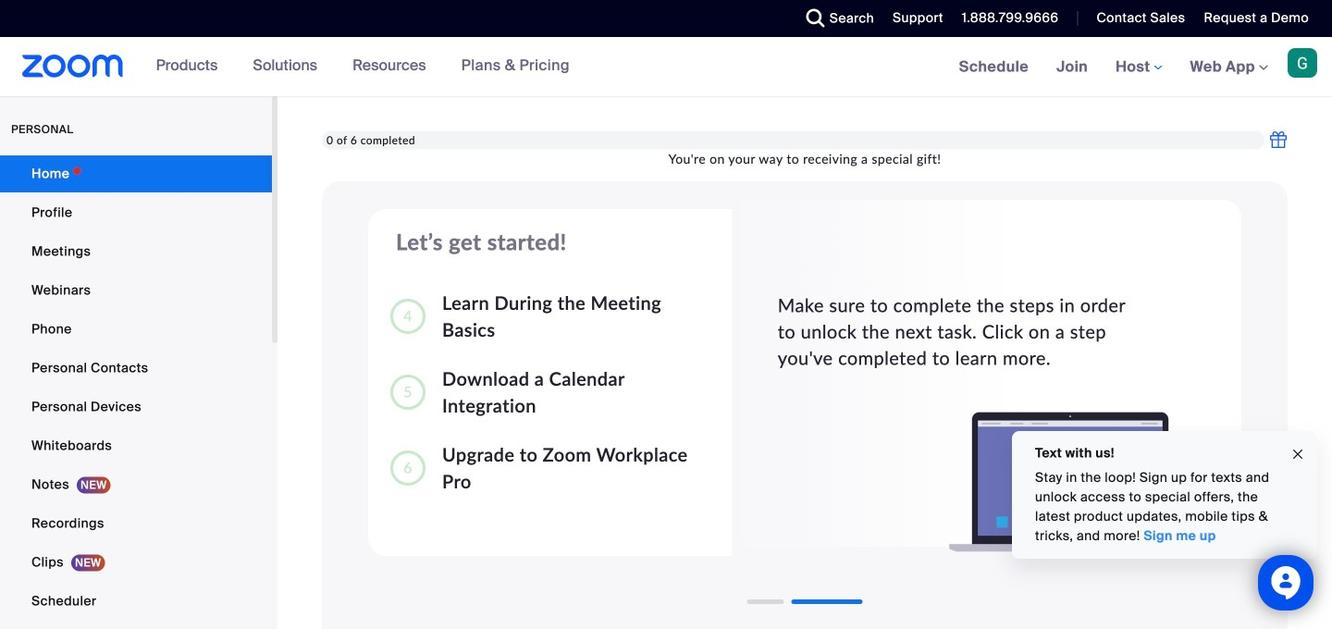 Task type: describe. For each thing, give the bounding box(es) containing it.
close image
[[1291, 444, 1306, 465]]

personal menu menu
[[0, 155, 272, 629]]

zoom logo image
[[22, 55, 124, 78]]



Task type: locate. For each thing, give the bounding box(es) containing it.
product information navigation
[[142, 37, 584, 96]]

meetings navigation
[[946, 37, 1333, 98]]

banner
[[0, 37, 1333, 98]]

profile picture image
[[1288, 48, 1318, 78]]



Task type: vqa. For each thing, say whether or not it's contained in the screenshot.
Zoom Interface Icon
no



